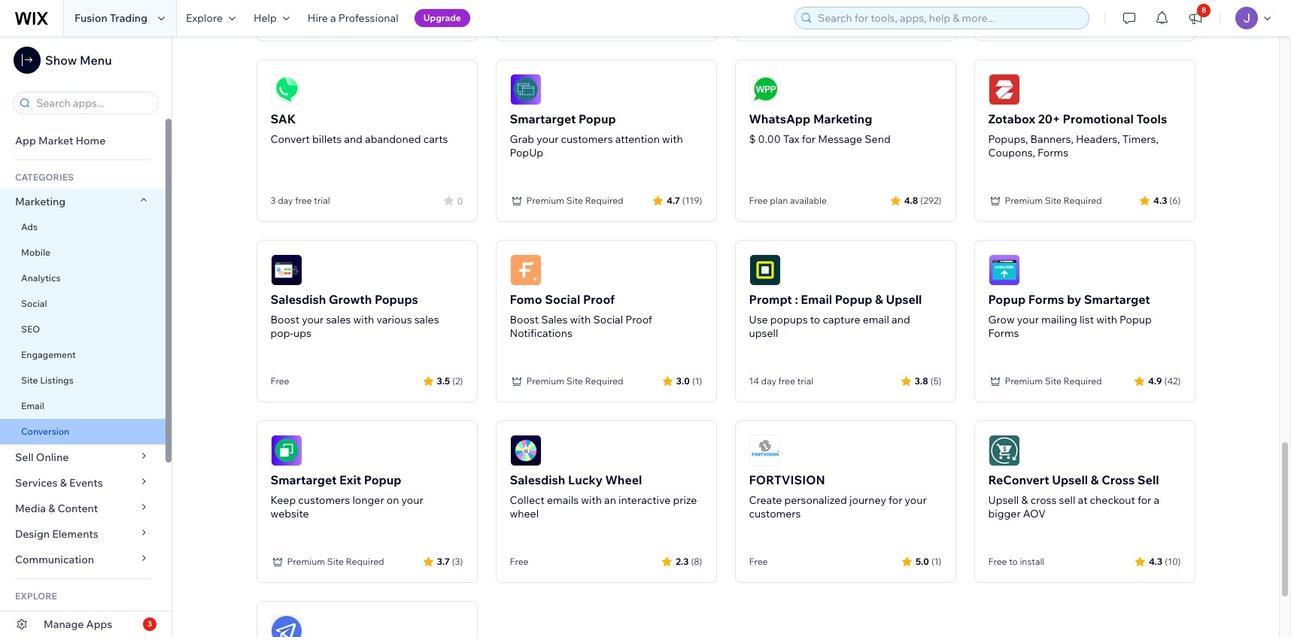 Task type: describe. For each thing, give the bounding box(es) containing it.
salesdish for salesdish growth popups
[[271, 292, 326, 307]]

free left plan at the top of the page
[[749, 195, 768, 206]]

upsell for popup
[[886, 292, 922, 307]]

elements
[[52, 527, 98, 541]]

ups
[[293, 327, 311, 340]]

free to install
[[988, 556, 1045, 567]]

2.3
[[676, 556, 689, 567]]

help button
[[245, 0, 299, 36]]

prompt : email popup & upsell logo image
[[749, 254, 781, 286]]

premium site required for social
[[526, 375, 624, 387]]

pop-
[[271, 327, 293, 340]]

site for popup forms by smartarget
[[1045, 375, 1062, 387]]

marketing inside "whatsapp marketing $ 0.00 tax for message send"
[[813, 111, 872, 126]]

an
[[604, 494, 616, 507]]

premium for 20+
[[1005, 195, 1043, 206]]

zotabox 20+ promotional tools popups, banners, headers, timers, coupons, forms
[[988, 111, 1167, 160]]

message
[[818, 132, 862, 146]]

marketing inside sidebar element
[[15, 195, 66, 208]]

salesdish growth popups logo image
[[271, 254, 302, 286]]

(42)
[[1164, 375, 1181, 386]]

reconvert
[[988, 473, 1049, 488]]

app market home
[[15, 134, 106, 147]]

headers,
[[1076, 132, 1120, 146]]

various
[[377, 313, 412, 327]]

grab
[[510, 132, 534, 146]]

trading
[[110, 11, 147, 25]]

free left install
[[988, 556, 1007, 567]]

with inside popup forms by smartarget grow your mailing list with popup forms
[[1096, 313, 1117, 327]]

2.3 (8)
[[676, 556, 702, 567]]

social inside sidebar element
[[21, 298, 47, 309]]

popup up grow
[[988, 292, 1026, 307]]

your inside salesdish growth popups boost your sales with various sales pop-ups
[[302, 313, 324, 327]]

cross
[[1031, 494, 1057, 507]]

design elements
[[15, 527, 98, 541]]

email inside prompt : email popup & upsell use popups to capture email and upsell
[[801, 292, 832, 307]]

content
[[58, 502, 98, 515]]

convert
[[271, 132, 310, 146]]

popup inside prompt : email popup & upsell use popups to capture email and upsell
[[835, 292, 873, 307]]

day for :
[[761, 375, 776, 387]]

14 day free trial
[[749, 375, 814, 387]]

premium for exit
[[287, 556, 325, 567]]

site for fomo social proof
[[566, 375, 583, 387]]

3.0 (1)
[[676, 375, 702, 386]]

free plan available
[[749, 195, 827, 206]]

fomo
[[510, 292, 542, 307]]

sell online link
[[0, 445, 166, 470]]

(2)
[[452, 375, 463, 386]]

1 vertical spatial upsell
[[1052, 473, 1088, 488]]

required for social
[[585, 375, 624, 387]]

4.8
[[904, 195, 918, 206]]

communication
[[15, 553, 96, 567]]

premium site required for 20+
[[1005, 195, 1102, 206]]

email inside email link
[[21, 400, 44, 412]]

site inside sidebar element
[[21, 375, 38, 386]]

popup
[[510, 146, 543, 160]]

sell inside sell online link
[[15, 451, 34, 464]]

sell
[[1059, 494, 1076, 507]]

lucky
[[568, 473, 603, 488]]

sell online
[[15, 451, 69, 464]]

banners,
[[1031, 132, 1074, 146]]

engagement
[[21, 349, 76, 360]]

salesdish lucky wheel collect emails with an interactive prize wheel
[[510, 473, 697, 521]]

popups
[[375, 292, 418, 307]]

salesdish for salesdish lucky wheel
[[510, 473, 565, 488]]

conversion
[[21, 426, 69, 437]]

media
[[15, 502, 46, 515]]

reconvert upsell & cross sell logo image
[[988, 435, 1020, 467]]

1 sales from the left
[[326, 313, 351, 327]]

2 sales from the left
[[414, 313, 439, 327]]

fortvision logo image
[[749, 435, 781, 467]]

site listings link
[[0, 368, 166, 394]]

capture
[[823, 313, 861, 327]]

conversion link
[[0, 419, 166, 445]]

tax
[[783, 132, 800, 146]]

mailing
[[1042, 313, 1077, 327]]

3 for 3
[[147, 619, 152, 629]]

ads
[[21, 221, 38, 233]]

site for smartarget popup
[[566, 195, 583, 206]]

listings
[[40, 375, 74, 386]]

notifications
[[510, 327, 573, 340]]

3.7
[[437, 556, 450, 567]]

explore
[[186, 11, 223, 25]]

3.8
[[915, 375, 928, 386]]

forms inside the zotabox 20+ promotional tools popups, banners, headers, timers, coupons, forms
[[1038, 146, 1069, 160]]

:
[[795, 292, 798, 307]]

site for zotabox 20+ promotional tools
[[1045, 195, 1062, 206]]

services
[[15, 476, 58, 490]]

4.7 (119)
[[667, 195, 702, 206]]

promotional
[[1063, 111, 1134, 126]]

seo link
[[0, 317, 166, 342]]

8 button
[[1179, 0, 1212, 36]]

a inside reconvert upsell & cross sell upsell & cross sell at checkout for a bigger aov
[[1154, 494, 1160, 507]]

3.8 (5)
[[915, 375, 942, 386]]

manage apps
[[44, 618, 112, 631]]

4.9 (42)
[[1148, 375, 1181, 386]]

create
[[749, 494, 782, 507]]

hire
[[308, 11, 328, 25]]

0.00
[[758, 132, 781, 146]]

premium for popup
[[526, 195, 564, 206]]

3 for 3 day free trial
[[271, 195, 276, 206]]

fusion trading
[[74, 11, 147, 25]]

apps
[[86, 618, 112, 631]]

required for exit
[[346, 556, 384, 567]]

fusion
[[74, 11, 107, 25]]

mobile link
[[0, 240, 166, 266]]

upgrade button
[[414, 9, 470, 27]]

events
[[69, 476, 103, 490]]

4.3 for zotabox 20+ promotional tools
[[1154, 195, 1167, 206]]

prize
[[673, 494, 697, 507]]

smartarget for grab
[[510, 111, 576, 126]]

sak convert billets and abandoned carts
[[271, 111, 448, 146]]

0 vertical spatial a
[[330, 11, 336, 25]]

send
[[865, 132, 891, 146]]

to inside prompt : email popup & upsell use popups to capture email and upsell
[[810, 313, 820, 327]]

popup forms by smartarget logo image
[[988, 254, 1020, 286]]

categories
[[15, 172, 74, 183]]

free for :
[[779, 375, 795, 387]]

media & content link
[[0, 496, 166, 521]]

analytics link
[[0, 266, 166, 291]]

services & events
[[15, 476, 103, 490]]

help
[[254, 11, 277, 25]]

smartarget inside popup forms by smartarget grow your mailing list with popup forms
[[1084, 292, 1150, 307]]

wheel
[[510, 507, 539, 521]]

site for smartarget exit popup
[[327, 556, 344, 567]]

email
[[863, 313, 889, 327]]

smartarget exit popup keep customers longer on your website
[[271, 473, 423, 521]]

reconvert upsell & cross sell upsell & cross sell at checkout for a bigger aov
[[988, 473, 1160, 521]]

prompt
[[749, 292, 792, 307]]

(10)
[[1165, 556, 1181, 567]]

your inside popup forms by smartarget grow your mailing list with popup forms
[[1017, 313, 1039, 327]]

premium site required for exit
[[287, 556, 384, 567]]

free for salesdish lucky wheel
[[510, 556, 529, 567]]

14
[[749, 375, 759, 387]]

longer
[[352, 494, 384, 507]]

2 vertical spatial forms
[[988, 327, 1019, 340]]

free for fortvision
[[749, 556, 768, 567]]



Task type: vqa. For each thing, say whether or not it's contained in the screenshot.


Task type: locate. For each thing, give the bounding box(es) containing it.
0 vertical spatial email
[[801, 292, 832, 307]]

0 vertical spatial marketing
[[813, 111, 872, 126]]

and right email
[[892, 313, 910, 327]]

salesdish up the collect in the bottom of the page
[[510, 473, 565, 488]]

1 vertical spatial and
[[892, 313, 910, 327]]

sell left online
[[15, 451, 34, 464]]

boost for salesdish growth popups
[[271, 313, 299, 327]]

a right checkout
[[1154, 494, 1160, 507]]

free right 14
[[779, 375, 795, 387]]

with right list
[[1096, 313, 1117, 327]]

0 vertical spatial upsell
[[886, 292, 922, 307]]

1 horizontal spatial free
[[779, 375, 795, 387]]

customers down exit
[[298, 494, 350, 507]]

email right :
[[801, 292, 832, 307]]

day down convert at left top
[[278, 195, 293, 206]]

ads link
[[0, 214, 166, 240]]

1 vertical spatial 4.3
[[1149, 556, 1163, 567]]

1 horizontal spatial for
[[889, 494, 903, 507]]

engagement link
[[0, 342, 166, 368]]

1 horizontal spatial social
[[545, 292, 580, 307]]

market
[[38, 134, 73, 147]]

tools
[[1137, 111, 1167, 126]]

popup
[[579, 111, 616, 126], [835, 292, 873, 307], [988, 292, 1026, 307], [1120, 313, 1152, 327], [364, 473, 401, 488]]

your right grow
[[1017, 313, 1039, 327]]

(3)
[[452, 556, 463, 567]]

0 horizontal spatial boost
[[271, 313, 299, 327]]

and
[[344, 132, 363, 146], [892, 313, 910, 327]]

analytics
[[21, 272, 61, 284]]

day for convert
[[278, 195, 293, 206]]

customers inside fortvision create personalized journey for your customers
[[749, 507, 801, 521]]

(1)
[[692, 375, 702, 386], [932, 556, 942, 567]]

0 horizontal spatial upsell
[[886, 292, 922, 307]]

your right on
[[402, 494, 423, 507]]

(1) right 5.0
[[932, 556, 942, 567]]

3 right the apps
[[147, 619, 152, 629]]

customers down the 'fortvision'
[[749, 507, 801, 521]]

for inside "whatsapp marketing $ 0.00 tax for message send"
[[802, 132, 816, 146]]

boost inside fomo social proof boost sales with social proof notifications
[[510, 313, 539, 327]]

and inside prompt : email popup & upsell use popups to capture email and upsell
[[892, 313, 910, 327]]

customers inside smartarget popup grab your customers attention with popup
[[561, 132, 613, 146]]

3.0
[[676, 375, 690, 386]]

sell inside reconvert upsell & cross sell upsell & cross sell at checkout for a bigger aov
[[1138, 473, 1159, 488]]

with inside fomo social proof boost sales with social proof notifications
[[570, 313, 591, 327]]

premium down coupons,
[[1005, 195, 1043, 206]]

(1) right 3.0
[[692, 375, 702, 386]]

your inside smartarget popup grab your customers attention with popup
[[537, 132, 559, 146]]

1 vertical spatial smartarget
[[1084, 292, 1150, 307]]

(292)
[[921, 195, 942, 206]]

boost down salesdish growth popups logo
[[271, 313, 299, 327]]

(6)
[[1170, 195, 1181, 206]]

0 vertical spatial sell
[[15, 451, 34, 464]]

site down mailing
[[1045, 375, 1062, 387]]

popup inside smartarget exit popup keep customers longer on your website
[[364, 473, 401, 488]]

smartarget up "keep"
[[271, 473, 337, 488]]

for right journey
[[889, 494, 903, 507]]

1 vertical spatial 3
[[147, 619, 152, 629]]

home
[[76, 134, 106, 147]]

sales
[[541, 313, 568, 327]]

site
[[566, 195, 583, 206], [1045, 195, 1062, 206], [21, 375, 38, 386], [566, 375, 583, 387], [1045, 375, 1062, 387], [327, 556, 344, 567]]

0 horizontal spatial email
[[21, 400, 44, 412]]

1 horizontal spatial smartarget
[[510, 111, 576, 126]]

your inside smartarget exit popup keep customers longer on your website
[[402, 494, 423, 507]]

premium for social
[[526, 375, 564, 387]]

1 vertical spatial to
[[1009, 556, 1018, 567]]

sell
[[15, 451, 34, 464], [1138, 473, 1159, 488]]

20+
[[1038, 111, 1060, 126]]

1 horizontal spatial sales
[[414, 313, 439, 327]]

(5)
[[931, 375, 942, 386]]

0 horizontal spatial day
[[278, 195, 293, 206]]

0 horizontal spatial 3
[[147, 619, 152, 629]]

available
[[790, 195, 827, 206]]

premium site required down smartarget exit popup keep customers longer on your website
[[287, 556, 384, 567]]

upsell inside prompt : email popup & upsell use popups to capture email and upsell
[[886, 292, 922, 307]]

4.3 for reconvert upsell & cross sell
[[1149, 556, 1163, 567]]

a right hire
[[330, 11, 336, 25]]

0 horizontal spatial smartarget
[[271, 473, 337, 488]]

install
[[1020, 556, 1045, 567]]

salesdish down salesdish growth popups logo
[[271, 292, 326, 307]]

(1) for proof
[[692, 375, 702, 386]]

premium down popup
[[526, 195, 564, 206]]

1 horizontal spatial salesdish
[[510, 473, 565, 488]]

0 vertical spatial day
[[278, 195, 293, 206]]

1 boost from the left
[[271, 313, 299, 327]]

premium for forms
[[1005, 375, 1043, 387]]

1 vertical spatial trial
[[797, 375, 814, 387]]

site down smartarget exit popup keep customers longer on your website
[[327, 556, 344, 567]]

fomo social proof logo image
[[510, 254, 541, 286]]

forms up mailing
[[1028, 292, 1064, 307]]

boost for fomo social proof
[[510, 313, 539, 327]]

salesdish lucky wheel logo image
[[510, 435, 541, 467]]

1 horizontal spatial upsell
[[988, 494, 1019, 507]]

1 vertical spatial (1)
[[932, 556, 942, 567]]

smartarget inside smartarget exit popup keep customers longer on your website
[[271, 473, 337, 488]]

customers inside smartarget exit popup keep customers longer on your website
[[298, 494, 350, 507]]

to
[[810, 313, 820, 327], [1009, 556, 1018, 567]]

3.5
[[437, 375, 450, 386]]

free
[[295, 195, 312, 206], [779, 375, 795, 387]]

1 horizontal spatial marketing
[[813, 111, 872, 126]]

social right 'sales'
[[593, 313, 623, 327]]

grow
[[988, 313, 1015, 327]]

1 vertical spatial sell
[[1138, 473, 1159, 488]]

salesdish inside salesdish growth popups boost your sales with various sales pop-ups
[[271, 292, 326, 307]]

0 vertical spatial proof
[[583, 292, 615, 307]]

required down "longer"
[[346, 556, 384, 567]]

smartarget exit popup logo image
[[271, 435, 302, 467]]

0 vertical spatial 4.3
[[1154, 195, 1167, 206]]

2 horizontal spatial upsell
[[1052, 473, 1088, 488]]

2 vertical spatial upsell
[[988, 494, 1019, 507]]

communication link
[[0, 547, 166, 573]]

required for forms
[[1064, 375, 1102, 387]]

trial for email
[[797, 375, 814, 387]]

zotabox
[[988, 111, 1036, 126]]

for right the tax
[[802, 132, 816, 146]]

premium down the website
[[287, 556, 325, 567]]

salesdish
[[271, 292, 326, 307], [510, 473, 565, 488]]

boost down 'fomo'
[[510, 313, 539, 327]]

marketing up message at the right top of page
[[813, 111, 872, 126]]

checkout
[[1090, 494, 1135, 507]]

1 horizontal spatial a
[[1154, 494, 1160, 507]]

upsell up sell
[[1052, 473, 1088, 488]]

$
[[749, 132, 756, 146]]

sales right the "various"
[[414, 313, 439, 327]]

4.3 left (10)
[[1149, 556, 1163, 567]]

seo
[[21, 324, 40, 335]]

and inside sak convert billets and abandoned carts
[[344, 132, 363, 146]]

site down smartarget popup grab your customers attention with popup
[[566, 195, 583, 206]]

4.3 (10)
[[1149, 556, 1181, 567]]

3.5 (2)
[[437, 375, 463, 386]]

3.7 (3)
[[437, 556, 463, 567]]

0 horizontal spatial a
[[330, 11, 336, 25]]

email link
[[0, 394, 166, 419]]

to right popups
[[810, 313, 820, 327]]

smartarget up list
[[1084, 292, 1150, 307]]

upsell for cross
[[988, 494, 1019, 507]]

free for salesdish growth popups
[[271, 375, 289, 387]]

upsell up email
[[886, 292, 922, 307]]

premium site required down banners,
[[1005, 195, 1102, 206]]

2 horizontal spatial for
[[1138, 494, 1152, 507]]

to left install
[[1009, 556, 1018, 567]]

1 vertical spatial email
[[21, 400, 44, 412]]

on
[[387, 494, 399, 507]]

popup right list
[[1120, 313, 1152, 327]]

popups,
[[988, 132, 1028, 146]]

referrizer logo image
[[271, 616, 302, 637]]

for right checkout
[[1138, 494, 1152, 507]]

1 vertical spatial free
[[779, 375, 795, 387]]

popup forms by smartarget grow your mailing list with popup forms
[[988, 292, 1152, 340]]

sales down growth
[[326, 313, 351, 327]]

free down 'wheel'
[[510, 556, 529, 567]]

1 vertical spatial day
[[761, 375, 776, 387]]

popup up 'attention' on the top of page
[[579, 111, 616, 126]]

0 horizontal spatial for
[[802, 132, 816, 146]]

salesdish inside salesdish lucky wheel collect emails with an interactive prize wheel
[[510, 473, 565, 488]]

2 horizontal spatial smartarget
[[1084, 292, 1150, 307]]

explore
[[15, 591, 57, 602]]

0 vertical spatial salesdish
[[271, 292, 326, 307]]

popup up on
[[364, 473, 401, 488]]

with inside salesdish growth popups boost your sales with various sales pop-ups
[[353, 313, 374, 327]]

with left the an
[[581, 494, 602, 507]]

trial for billets
[[314, 195, 330, 206]]

sell right cross
[[1138, 473, 1159, 488]]

0 horizontal spatial sell
[[15, 451, 34, 464]]

popup up capture at the right
[[835, 292, 873, 307]]

your right journey
[[905, 494, 927, 507]]

0 vertical spatial forms
[[1038, 146, 1069, 160]]

premium site required down popup
[[526, 195, 624, 206]]

with right 'attention' on the top of page
[[662, 132, 683, 146]]

and right billets
[[344, 132, 363, 146]]

premium site required for popup
[[526, 195, 624, 206]]

free for convert
[[295, 195, 312, 206]]

website
[[271, 507, 309, 521]]

upsell
[[886, 292, 922, 307], [1052, 473, 1088, 488], [988, 494, 1019, 507]]

your inside fortvision create personalized journey for your customers
[[905, 494, 927, 507]]

0 vertical spatial free
[[295, 195, 312, 206]]

premium site required for forms
[[1005, 375, 1102, 387]]

1 vertical spatial a
[[1154, 494, 1160, 507]]

3 down convert at left top
[[271, 195, 276, 206]]

mobile
[[21, 247, 50, 258]]

2 horizontal spatial social
[[593, 313, 623, 327]]

2 horizontal spatial customers
[[749, 507, 801, 521]]

interactive
[[619, 494, 671, 507]]

your right pop-
[[302, 313, 324, 327]]

0 horizontal spatial free
[[295, 195, 312, 206]]

4.7
[[667, 195, 680, 206]]

social up seo
[[21, 298, 47, 309]]

for inside reconvert upsell & cross sell upsell & cross sell at checkout for a bigger aov
[[1138, 494, 1152, 507]]

4.9
[[1148, 375, 1162, 386]]

0 vertical spatial 3
[[271, 195, 276, 206]]

site down notifications
[[566, 375, 583, 387]]

required down fomo social proof boost sales with social proof notifications
[[585, 375, 624, 387]]

1 horizontal spatial 3
[[271, 195, 276, 206]]

& inside prompt : email popup & upsell use popups to capture email and upsell
[[875, 292, 883, 307]]

keep
[[271, 494, 296, 507]]

forms down 20+ at the right of page
[[1038, 146, 1069, 160]]

growth
[[329, 292, 372, 307]]

prompt : email popup & upsell use popups to capture email and upsell
[[749, 292, 922, 340]]

with inside smartarget popup grab your customers attention with popup
[[662, 132, 683, 146]]

2 boost from the left
[[510, 313, 539, 327]]

required for popup
[[585, 195, 624, 206]]

required for 20+
[[1064, 195, 1102, 206]]

your right grab
[[537, 132, 559, 146]]

free down 'create'
[[749, 556, 768, 567]]

1 vertical spatial proof
[[626, 313, 652, 327]]

sidebar element
[[0, 36, 172, 637]]

emails
[[547, 494, 579, 507]]

professional
[[338, 11, 399, 25]]

collect
[[510, 494, 545, 507]]

0 horizontal spatial proof
[[583, 292, 615, 307]]

design
[[15, 527, 50, 541]]

0 vertical spatial smartarget
[[510, 111, 576, 126]]

menu
[[80, 53, 112, 68]]

0 horizontal spatial and
[[344, 132, 363, 146]]

popup inside smartarget popup grab your customers attention with popup
[[579, 111, 616, 126]]

attention
[[615, 132, 660, 146]]

at
[[1078, 494, 1088, 507]]

premium site required down mailing
[[1005, 375, 1102, 387]]

social up 'sales'
[[545, 292, 580, 307]]

1 vertical spatial forms
[[1028, 292, 1064, 307]]

smartarget up grab
[[510, 111, 576, 126]]

0 horizontal spatial marketing
[[15, 195, 66, 208]]

required down smartarget popup grab your customers attention with popup
[[585, 195, 624, 206]]

1 horizontal spatial day
[[761, 375, 776, 387]]

2 vertical spatial smartarget
[[271, 473, 337, 488]]

0 vertical spatial trial
[[314, 195, 330, 206]]

smartarget inside smartarget popup grab your customers attention with popup
[[510, 111, 576, 126]]

aov
[[1023, 507, 1046, 521]]

sak logo image
[[271, 74, 302, 105]]

premium down grow
[[1005, 375, 1043, 387]]

fomo social proof boost sales with social proof notifications
[[510, 292, 652, 340]]

1 horizontal spatial customers
[[561, 132, 613, 146]]

0 vertical spatial to
[[810, 313, 820, 327]]

day
[[278, 195, 293, 206], [761, 375, 776, 387]]

4.3 left (6)
[[1154, 195, 1167, 206]]

customers for exit
[[298, 494, 350, 507]]

1 horizontal spatial trial
[[797, 375, 814, 387]]

(1) for personalized
[[932, 556, 942, 567]]

with down growth
[[353, 313, 374, 327]]

0 horizontal spatial sales
[[326, 313, 351, 327]]

0 horizontal spatial to
[[810, 313, 820, 327]]

3 inside sidebar element
[[147, 619, 152, 629]]

whatsapp marketing logo image
[[749, 74, 781, 105]]

1 horizontal spatial to
[[1009, 556, 1018, 567]]

trial down billets
[[314, 195, 330, 206]]

show
[[45, 53, 77, 68]]

trial right 14
[[797, 375, 814, 387]]

site left listings
[[21, 375, 38, 386]]

boost inside salesdish growth popups boost your sales with various sales pop-ups
[[271, 313, 299, 327]]

0 horizontal spatial social
[[21, 298, 47, 309]]

with right 'sales'
[[570, 313, 591, 327]]

email up the 'conversion'
[[21, 400, 44, 412]]

for inside fortvision create personalized journey for your customers
[[889, 494, 903, 507]]

customers left 'attention' on the top of page
[[561, 132, 613, 146]]

0 horizontal spatial (1)
[[692, 375, 702, 386]]

salesdish growth popups boost your sales with various sales pop-ups
[[271, 292, 439, 340]]

whatsapp
[[749, 111, 811, 126]]

smartarget for popup
[[271, 473, 337, 488]]

required down list
[[1064, 375, 1102, 387]]

customers
[[561, 132, 613, 146], [298, 494, 350, 507], [749, 507, 801, 521]]

site down banners,
[[1045, 195, 1062, 206]]

bigger
[[988, 507, 1021, 521]]

1 horizontal spatial sell
[[1138, 473, 1159, 488]]

1 horizontal spatial proof
[[626, 313, 652, 327]]

hire a professional link
[[299, 0, 408, 36]]

forms
[[1038, 146, 1069, 160], [1028, 292, 1064, 307], [988, 327, 1019, 340]]

premium site required down notifications
[[526, 375, 624, 387]]

1 horizontal spatial (1)
[[932, 556, 942, 567]]

1 horizontal spatial and
[[892, 313, 910, 327]]

1 vertical spatial salesdish
[[510, 473, 565, 488]]

zotabox 20+ promotional tools logo image
[[988, 74, 1020, 105]]

journey
[[850, 494, 886, 507]]

show menu button
[[14, 47, 112, 74]]

customers for popup
[[561, 132, 613, 146]]

8
[[1202, 5, 1206, 15]]

with inside salesdish lucky wheel collect emails with an interactive prize wheel
[[581, 494, 602, 507]]

0 horizontal spatial salesdish
[[271, 292, 326, 307]]

free down pop-
[[271, 375, 289, 387]]

forms left mailing
[[988, 327, 1019, 340]]

1 horizontal spatial email
[[801, 292, 832, 307]]

1 vertical spatial marketing
[[15, 195, 66, 208]]

0 vertical spatial (1)
[[692, 375, 702, 386]]

1 horizontal spatial boost
[[510, 313, 539, 327]]

upsell down reconvert
[[988, 494, 1019, 507]]

Search apps... field
[[32, 93, 154, 114]]

day right 14
[[761, 375, 776, 387]]

0 horizontal spatial customers
[[298, 494, 350, 507]]

upsell
[[749, 327, 778, 340]]

marketing down categories
[[15, 195, 66, 208]]

free down convert at left top
[[295, 195, 312, 206]]

sales
[[326, 313, 351, 327], [414, 313, 439, 327]]

0 vertical spatial and
[[344, 132, 363, 146]]

premium down notifications
[[526, 375, 564, 387]]

Search for tools, apps, help & more... field
[[813, 8, 1084, 29]]

required down headers,
[[1064, 195, 1102, 206]]

0 horizontal spatial trial
[[314, 195, 330, 206]]

abandoned
[[365, 132, 421, 146]]

fortvision
[[749, 473, 825, 488]]

smartarget popup logo image
[[510, 74, 541, 105]]



